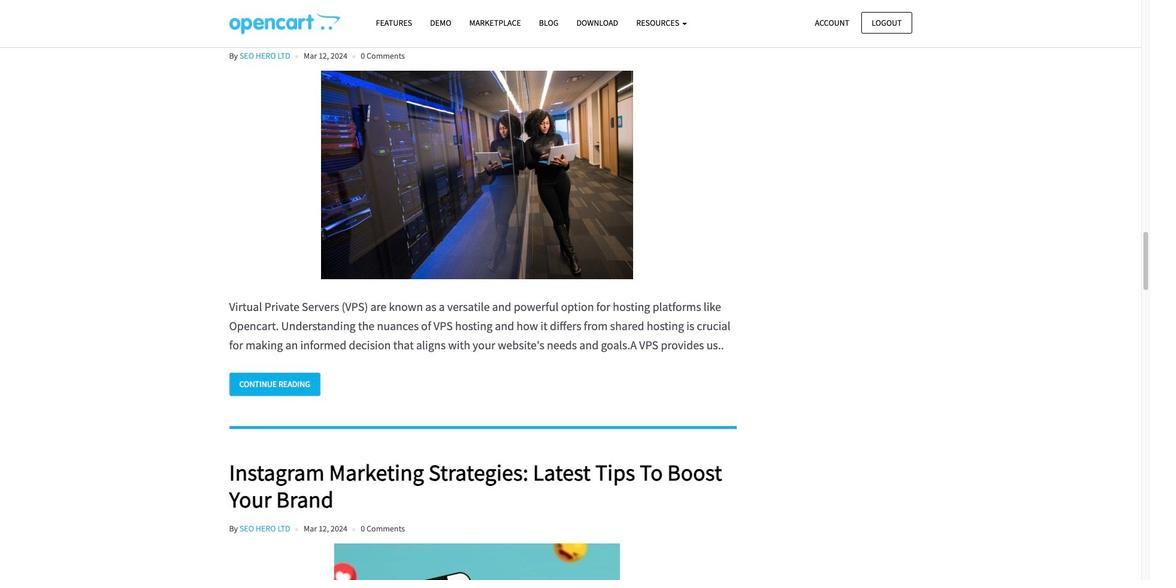 Task type: vqa. For each thing, say whether or not it's contained in the screenshot.
Instagram Marketing Strategies: Latest Tips To Boost Your Brand 'image'
yes



Task type: describe. For each thing, give the bounding box(es) containing it.
opencart - blog image
[[229, 13, 340, 34]]

why hosting on a vps might be your best bet image
[[229, 71, 726, 280]]

instagram marketing strategies: latest tips to boost your brand image
[[229, 544, 726, 580]]



